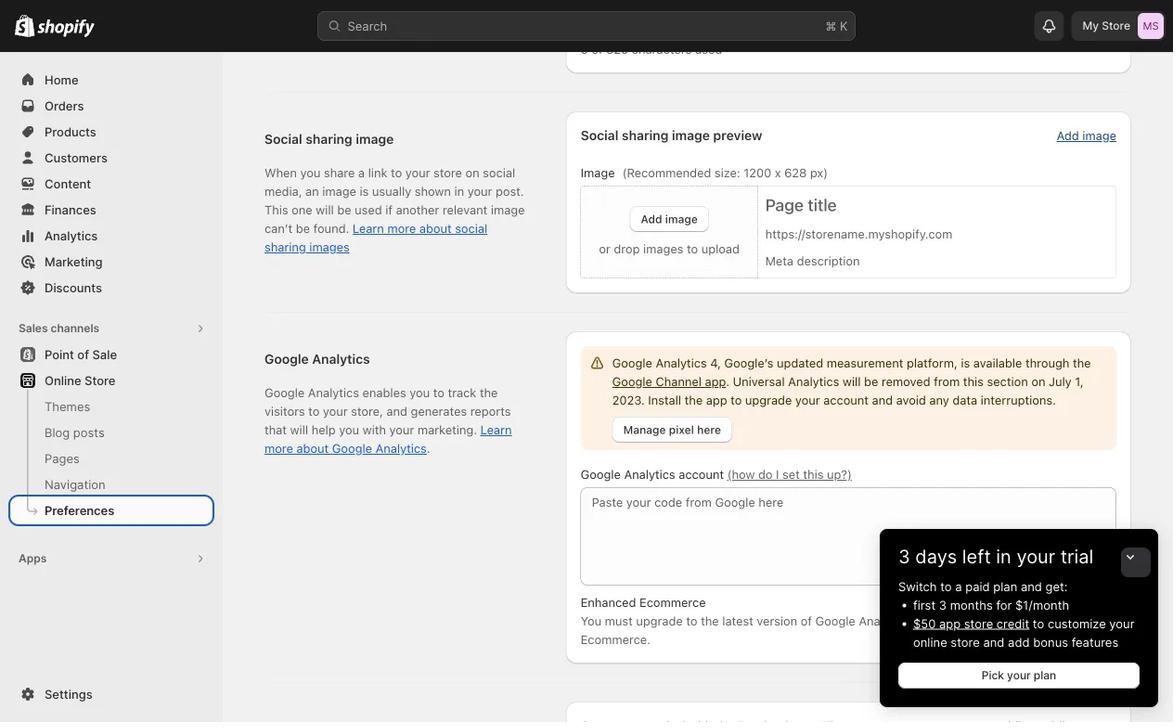Task type: describe. For each thing, give the bounding box(es) containing it.
pick
[[982, 669, 1004, 682]]

marketing link
[[11, 249, 212, 275]]

your inside dropdown button
[[1017, 545, 1056, 568]]

content link
[[11, 171, 212, 197]]

app
[[939, 616, 961, 631]]

finances link
[[11, 197, 212, 223]]

content
[[45, 176, 91, 191]]

online
[[913, 635, 947, 649]]

trial
[[1061, 545, 1094, 568]]

customers link
[[11, 145, 212, 171]]

3 inside dropdown button
[[899, 545, 910, 568]]

0 vertical spatial to
[[940, 579, 952, 594]]

search
[[348, 19, 387, 33]]

home
[[45, 72, 79, 87]]

pages link
[[11, 446, 212, 472]]

point
[[45, 347, 74, 362]]

switch
[[899, 579, 937, 594]]

0 horizontal spatial online store
[[45, 373, 115, 388]]

apps button
[[11, 546, 212, 572]]

0 horizontal spatial store
[[85, 373, 115, 388]]

discounts link
[[11, 275, 212, 301]]

3 days left in your trial button
[[880, 529, 1158, 568]]

1 vertical spatial online
[[45, 373, 81, 388]]

days
[[916, 545, 957, 568]]

⌘ k
[[826, 19, 848, 33]]

bonus
[[1033, 635, 1068, 649]]

a
[[955, 579, 962, 594]]

0 horizontal spatial shopify image
[[15, 14, 35, 37]]

home link
[[11, 67, 212, 93]]

products
[[45, 124, 96, 139]]

posts
[[73, 425, 105, 440]]

1 horizontal spatial online store
[[260, 22, 330, 37]]

paid
[[966, 579, 990, 594]]

sale
[[92, 347, 117, 362]]

1 horizontal spatial online store link
[[260, 20, 330, 39]]

preferences link
[[11, 498, 212, 524]]

settings
[[45, 687, 93, 701]]

0 horizontal spatial plan
[[993, 579, 1018, 594]]

of
[[77, 347, 89, 362]]

customize
[[1048, 616, 1106, 631]]

to inside to customize your online store and add bonus features
[[1033, 616, 1044, 631]]

3 days left in your trial
[[899, 545, 1094, 568]]

first 3 months for $1/month
[[913, 598, 1070, 612]]

and for plan
[[1021, 579, 1042, 594]]

1 vertical spatial 3
[[939, 598, 947, 612]]

preferences
[[45, 503, 114, 517]]

my store image
[[1138, 13, 1164, 39]]

blog posts link
[[11, 420, 212, 446]]

$50 app store credit
[[913, 616, 1030, 631]]



Task type: locate. For each thing, give the bounding box(es) containing it.
and
[[1021, 579, 1042, 594], [983, 635, 1005, 649]]

navigation link
[[11, 472, 212, 498]]

your up features
[[1110, 616, 1135, 631]]

online down point
[[45, 373, 81, 388]]

1 horizontal spatial to
[[1033, 616, 1044, 631]]

to left a
[[940, 579, 952, 594]]

1 horizontal spatial and
[[1021, 579, 1042, 594]]

⌘
[[826, 19, 837, 33]]

shopify image
[[15, 14, 35, 37], [37, 19, 95, 38]]

switch to a paid plan and get:
[[899, 579, 1068, 594]]

your inside to customize your online store and add bonus features
[[1110, 616, 1135, 631]]

1 vertical spatial to
[[1033, 616, 1044, 631]]

themes link
[[11, 394, 212, 420]]

settings link
[[11, 681, 212, 707]]

pick your plan link
[[899, 663, 1140, 689]]

0 vertical spatial 3
[[899, 545, 910, 568]]

1 vertical spatial your
[[1110, 616, 1135, 631]]

blog
[[45, 425, 70, 440]]

0 horizontal spatial and
[[983, 635, 1005, 649]]

2 vertical spatial your
[[1007, 669, 1031, 682]]

online
[[260, 22, 296, 37], [45, 373, 81, 388]]

your right in
[[1017, 545, 1056, 568]]

online store left search
[[260, 22, 330, 37]]

k
[[840, 19, 848, 33]]

to customize your online store and add bonus features
[[913, 616, 1135, 649]]

navigation
[[45, 477, 105, 491]]

0 vertical spatial store
[[964, 616, 993, 631]]

plan down bonus
[[1034, 669, 1057, 682]]

1 horizontal spatial shopify image
[[37, 19, 95, 38]]

get:
[[1046, 579, 1068, 594]]

analytics
[[45, 228, 98, 243]]

store
[[964, 616, 993, 631], [951, 635, 980, 649]]

3
[[899, 545, 910, 568], [939, 598, 947, 612]]

my store
[[1083, 19, 1131, 32]]

online store
[[260, 22, 330, 37], [45, 373, 115, 388]]

online store down point of sale
[[45, 373, 115, 388]]

1 vertical spatial online store
[[45, 373, 115, 388]]

store right my
[[1102, 19, 1131, 32]]

sales channels button
[[11, 316, 212, 342]]

plan up for
[[993, 579, 1018, 594]]

online left search
[[260, 22, 296, 37]]

online store link left search
[[260, 20, 330, 39]]

and up $1/month
[[1021, 579, 1042, 594]]

add
[[1008, 635, 1030, 649]]

1 vertical spatial online store link
[[11, 368, 212, 394]]

in
[[996, 545, 1012, 568]]

to down $1/month
[[1033, 616, 1044, 631]]

sales
[[19, 322, 48, 335]]

point of sale button
[[0, 342, 223, 368]]

analytics link
[[11, 223, 212, 249]]

blog posts
[[45, 425, 105, 440]]

1 horizontal spatial online
[[260, 22, 296, 37]]

0 horizontal spatial 3
[[899, 545, 910, 568]]

my
[[1083, 19, 1099, 32]]

to
[[940, 579, 952, 594], [1033, 616, 1044, 631]]

store down sale
[[85, 373, 115, 388]]

1 vertical spatial store
[[951, 635, 980, 649]]

apps
[[19, 552, 47, 565]]

store down $50 app store credit link
[[951, 635, 980, 649]]

0 vertical spatial your
[[1017, 545, 1056, 568]]

your
[[1017, 545, 1056, 568], [1110, 616, 1135, 631], [1007, 669, 1031, 682]]

online store link down sale
[[11, 368, 212, 394]]

1 horizontal spatial 3
[[939, 598, 947, 612]]

and left add
[[983, 635, 1005, 649]]

first
[[913, 598, 936, 612]]

left
[[962, 545, 991, 568]]

marketing
[[45, 254, 103, 269]]

$1/month
[[1016, 598, 1070, 612]]

themes
[[45, 399, 90, 414]]

finances
[[45, 202, 96, 217]]

and inside to customize your online store and add bonus features
[[983, 635, 1005, 649]]

1 vertical spatial and
[[983, 635, 1005, 649]]

point of sale
[[45, 347, 117, 362]]

3 days left in your trial element
[[880, 577, 1158, 707]]

1 vertical spatial plan
[[1034, 669, 1057, 682]]

$50 app store credit link
[[913, 616, 1030, 631]]

store down months
[[964, 616, 993, 631]]

for
[[996, 598, 1012, 612]]

online store link
[[260, 20, 330, 39], [11, 368, 212, 394]]

0 vertical spatial online store link
[[260, 20, 330, 39]]

3 right first
[[939, 598, 947, 612]]

1 horizontal spatial store
[[299, 22, 330, 37]]

sales channels
[[19, 322, 99, 335]]

store inside to customize your online store and add bonus features
[[951, 635, 980, 649]]

store left search
[[299, 22, 330, 37]]

1 horizontal spatial plan
[[1034, 669, 1057, 682]]

plan
[[993, 579, 1018, 594], [1034, 669, 1057, 682]]

0 horizontal spatial online
[[45, 373, 81, 388]]

pick your plan
[[982, 669, 1057, 682]]

0 vertical spatial plan
[[993, 579, 1018, 594]]

$50
[[913, 616, 936, 631]]

orders
[[45, 98, 84, 113]]

orders link
[[11, 93, 212, 119]]

pages
[[45, 451, 80, 466]]

0 vertical spatial and
[[1021, 579, 1042, 594]]

features
[[1072, 635, 1119, 649]]

store
[[1102, 19, 1131, 32], [299, 22, 330, 37], [85, 373, 115, 388]]

0 vertical spatial online store
[[260, 22, 330, 37]]

0 horizontal spatial to
[[940, 579, 952, 594]]

3 left days
[[899, 545, 910, 568]]

channels
[[51, 322, 99, 335]]

0 horizontal spatial online store link
[[11, 368, 212, 394]]

credit
[[997, 616, 1030, 631]]

2 horizontal spatial store
[[1102, 19, 1131, 32]]

products link
[[11, 119, 212, 145]]

0 vertical spatial online
[[260, 22, 296, 37]]

your right 'pick'
[[1007, 669, 1031, 682]]

months
[[950, 598, 993, 612]]

and for store
[[983, 635, 1005, 649]]

customers
[[45, 150, 108, 165]]

point of sale link
[[11, 342, 212, 368]]

discounts
[[45, 280, 102, 295]]



